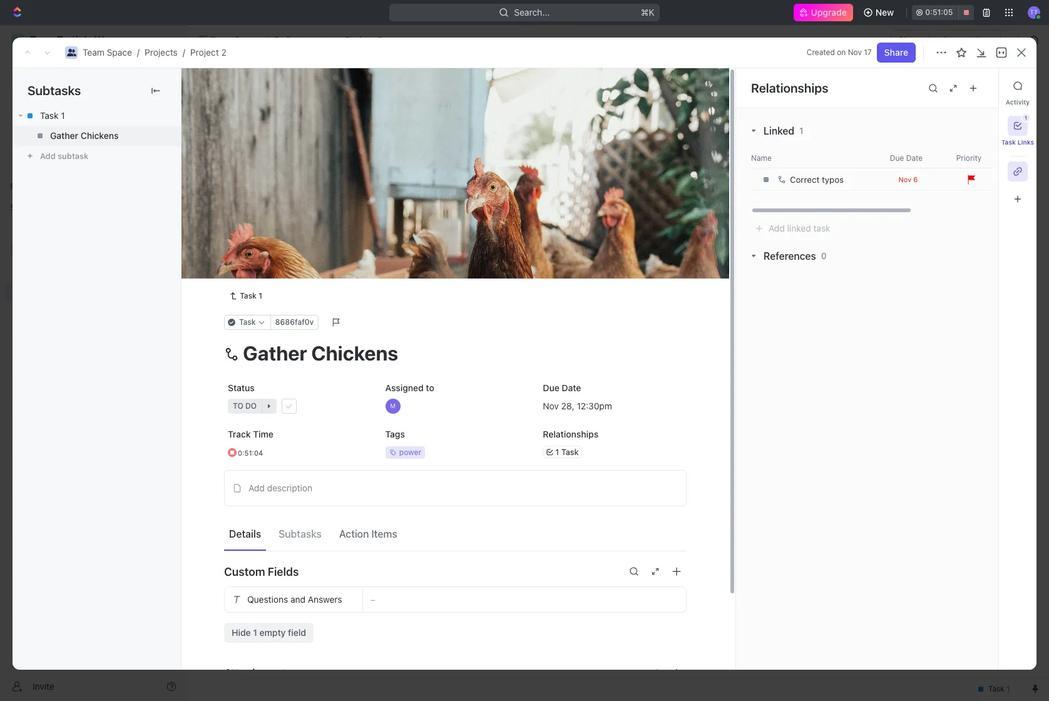 Task type: locate. For each thing, give the bounding box(es) containing it.
in progress
[[232, 177, 283, 186]]

user group image
[[199, 37, 207, 43]]

hide inside button
[[650, 147, 667, 156]]

change
[[622, 258, 654, 269]]

to do inside dropdown button
[[233, 401, 257, 411]]

1 inside linked 1
[[800, 125, 804, 136]]

action items
[[339, 528, 398, 540]]

0 vertical spatial subtasks
[[28, 83, 81, 98]]

add task down task 2 on the left
[[252, 261, 289, 272]]

space inside "link"
[[235, 34, 260, 45]]

1 vertical spatial user group image
[[13, 246, 22, 253]]

0 vertical spatial team
[[210, 34, 232, 45]]

attachments
[[224, 667, 292, 680]]

gantt
[[425, 116, 448, 126]]

reposition button
[[555, 254, 614, 274]]

1 horizontal spatial projects link
[[271, 33, 322, 48]]

user group image down spaces at the left
[[13, 246, 22, 253]]

1 vertical spatial relationships
[[543, 429, 599, 440]]

0 vertical spatial project 2
[[346, 34, 383, 45]]

0 horizontal spatial nov
[[543, 401, 559, 411]]

1 vertical spatial projects
[[145, 47, 178, 58]]

0 vertical spatial task 1 link
[[13, 106, 181, 126]]

references
[[764, 251, 817, 262]]

8686faf0v
[[275, 318, 314, 327]]

do down status on the left
[[246, 401, 257, 411]]

–
[[371, 595, 376, 605]]

0 vertical spatial add task
[[959, 80, 997, 91]]

1
[[61, 110, 65, 121], [1025, 115, 1028, 121], [800, 125, 804, 136], [274, 218, 278, 228], [292, 218, 296, 227], [293, 240, 297, 249], [259, 291, 262, 301], [556, 447, 560, 457], [253, 628, 257, 638]]

1 vertical spatial to do
[[233, 401, 257, 411]]

⌘k
[[641, 7, 655, 18]]

share
[[899, 34, 923, 45], [885, 47, 909, 58]]

tree
[[5, 218, 182, 387]]

calendar link
[[317, 112, 357, 130]]

1 vertical spatial due
[[543, 383, 560, 393]]

0:51:05 button
[[913, 5, 975, 20]]

add task button down the calendar link
[[321, 174, 375, 189]]

1 horizontal spatial subtasks
[[279, 528, 322, 540]]

0 vertical spatial do
[[245, 296, 256, 306]]

to
[[232, 296, 243, 306], [426, 383, 435, 393], [233, 401, 243, 411]]

1 vertical spatial project 2
[[217, 75, 292, 95]]

team
[[210, 34, 232, 45], [83, 47, 104, 58]]

nov left 28
[[543, 401, 559, 411]]

team right user group icon at the left
[[210, 34, 232, 45]]

2 vertical spatial 1 button
[[282, 239, 299, 251]]

nov for nov 6
[[899, 175, 912, 183]]

1 vertical spatial to
[[426, 383, 435, 393]]

1 horizontal spatial hide
[[650, 147, 667, 156]]

share button right 17
[[877, 43, 916, 63]]

1 horizontal spatial projects
[[286, 34, 319, 45]]

to up task dropdown button
[[232, 296, 243, 306]]

0 vertical spatial nov
[[848, 48, 862, 57]]

tt
[[1031, 8, 1039, 16]]

0 vertical spatial share
[[899, 34, 923, 45]]

1 horizontal spatial team space link
[[195, 33, 263, 48]]

1 vertical spatial add task
[[336, 177, 370, 186]]

0 horizontal spatial subtasks
[[28, 83, 81, 98]]

nov for nov 28 , 12:30 pm
[[543, 401, 559, 411]]

board link
[[231, 112, 258, 130]]

team for team space / projects / project 2
[[83, 47, 104, 58]]

1 vertical spatial task 1
[[252, 218, 278, 228]]

6
[[914, 175, 918, 183]]

0 vertical spatial projects
[[286, 34, 319, 45]]

0 horizontal spatial team
[[83, 47, 104, 58]]

Search tasks... text field
[[894, 142, 1019, 161]]

task 1 up "dashboards"
[[40, 110, 65, 121]]

space for team space
[[235, 34, 260, 45]]

0 vertical spatial project
[[346, 34, 375, 45]]

1 horizontal spatial user group image
[[67, 49, 76, 56]]

1 vertical spatial share
[[885, 47, 909, 58]]

add task down automations button
[[959, 80, 997, 91]]

1 vertical spatial nov
[[899, 175, 912, 183]]

table
[[380, 116, 402, 126]]

1 horizontal spatial nov
[[848, 48, 862, 57]]

nov 28 , 12:30 pm
[[543, 401, 612, 411]]

team inside "link"
[[210, 34, 232, 45]]

2 vertical spatial add task
[[252, 261, 289, 272]]

0 vertical spatial 1 button
[[1008, 114, 1030, 136]]

0 vertical spatial due
[[891, 153, 905, 163]]

spaces
[[10, 203, 37, 212]]

add task down the calendar
[[336, 177, 370, 186]]

hide
[[650, 147, 667, 156], [232, 628, 251, 638]]

to right assigned
[[426, 383, 435, 393]]

1 horizontal spatial team
[[210, 34, 232, 45]]

1 button down progress
[[280, 217, 298, 229]]

cover
[[656, 258, 679, 269]]

share right 17
[[885, 47, 909, 58]]

to down status on the left
[[233, 401, 243, 411]]

task 1 link
[[13, 106, 181, 126], [224, 289, 267, 304]]

assignees
[[522, 147, 559, 156]]

8686faf0v button
[[270, 315, 319, 330]]

,
[[572, 401, 575, 411]]

subtasks up fields
[[279, 528, 322, 540]]

1 horizontal spatial space
[[235, 34, 260, 45]]

0 horizontal spatial projects
[[145, 47, 178, 58]]

add down the calendar link
[[336, 177, 351, 186]]

relationships up linked 1
[[752, 80, 829, 95]]

links
[[1018, 138, 1035, 146]]

do up task dropdown button
[[245, 296, 256, 306]]

add task
[[959, 80, 997, 91], [336, 177, 370, 186], [252, 261, 289, 272]]

0 horizontal spatial user group image
[[13, 246, 22, 253]]

project 2
[[346, 34, 383, 45], [217, 75, 292, 95]]

automations button
[[936, 31, 1001, 49]]

tags
[[386, 429, 405, 440]]

0 vertical spatial space
[[235, 34, 260, 45]]

1 inside task sidebar navigation tab list
[[1025, 115, 1028, 121]]

to inside to do dropdown button
[[233, 401, 243, 411]]

nov left '6'
[[899, 175, 912, 183]]

space up home link
[[107, 47, 132, 58]]

hide inside custom fields element
[[232, 628, 251, 638]]

gather chickens
[[50, 130, 119, 141]]

project
[[346, 34, 375, 45], [190, 47, 219, 58], [217, 75, 274, 95]]

0 horizontal spatial team space link
[[83, 47, 132, 58]]

custom fields button
[[224, 557, 687, 587]]

1 horizontal spatial add task
[[336, 177, 370, 186]]

task sidebar navigation tab list
[[1002, 76, 1035, 209]]

gather chickens link
[[13, 126, 181, 146]]

team up home link
[[83, 47, 104, 58]]

activity
[[1006, 98, 1030, 106]]

1 button inside task sidebar navigation tab list
[[1008, 114, 1030, 136]]

name
[[752, 153, 772, 163]]

date
[[562, 383, 581, 393]]

task 1 link up task dropdown button
[[224, 289, 267, 304]]

task links
[[1002, 138, 1035, 146]]

sidebar navigation
[[0, 25, 187, 702]]

due left "date"
[[543, 383, 560, 393]]

project 2 link
[[330, 33, 386, 48], [190, 47, 227, 58]]

Edit task name text field
[[224, 341, 687, 365]]

1 button right task 2 on the left
[[282, 239, 299, 251]]

progress
[[242, 177, 283, 186]]

1 vertical spatial hide
[[232, 628, 251, 638]]

track time
[[228, 429, 274, 440]]

team space link
[[195, 33, 263, 48], [83, 47, 132, 58]]

subtasks inside button
[[279, 528, 322, 540]]

1 horizontal spatial task 1 link
[[224, 289, 267, 304]]

2 vertical spatial nov
[[543, 401, 559, 411]]

/
[[265, 34, 268, 45], [325, 34, 327, 45], [137, 47, 140, 58], [183, 47, 185, 58]]

docs
[[30, 108, 51, 118]]

1 horizontal spatial relationships
[[752, 80, 829, 95]]

0 horizontal spatial add task button
[[247, 259, 294, 274]]

0 horizontal spatial relationships
[[543, 429, 599, 440]]

1 button for 1
[[280, 217, 298, 229]]

2 horizontal spatial add task button
[[952, 76, 1005, 96]]

1 button
[[1008, 114, 1030, 136], [280, 217, 298, 229], [282, 239, 299, 251]]

to do up task dropdown button
[[232, 296, 256, 306]]

task 1
[[40, 110, 65, 121], [252, 218, 278, 228], [240, 291, 262, 301]]

2 vertical spatial add task button
[[247, 259, 294, 274]]

0 horizontal spatial hide
[[232, 628, 251, 638]]

1 vertical spatial team
[[83, 47, 104, 58]]

questions
[[247, 594, 288, 605]]

to do button
[[224, 395, 372, 418]]

new
[[876, 7, 895, 18]]

to do down status on the left
[[233, 401, 257, 411]]

1 vertical spatial add task button
[[321, 174, 375, 189]]

due date button
[[877, 153, 940, 163]]

typos
[[822, 175, 844, 185]]

share button down new
[[891, 30, 930, 50]]

answers
[[308, 594, 342, 605]]

user group image inside sidebar navigation
[[13, 246, 22, 253]]

2 horizontal spatial add task
[[959, 80, 997, 91]]

0 vertical spatial to do
[[232, 296, 256, 306]]

due left date
[[891, 153, 905, 163]]

track
[[228, 429, 251, 440]]

task 1 up task 2 on the left
[[252, 218, 278, 228]]

linked 1
[[764, 125, 804, 137]]

task sidebar content section
[[733, 68, 1050, 670]]

task 1 link up chickens on the left top of the page
[[13, 106, 181, 126]]

gantt link
[[423, 112, 448, 130]]

pm
[[600, 401, 612, 411]]

0 vertical spatial hide
[[650, 147, 667, 156]]

board
[[234, 116, 258, 126]]

fields
[[268, 565, 299, 578]]

projects inside projects link
[[286, 34, 319, 45]]

projects link
[[271, 33, 322, 48], [145, 47, 178, 58]]

nov
[[848, 48, 862, 57], [899, 175, 912, 183], [543, 401, 559, 411]]

task 1 up task dropdown button
[[240, 291, 262, 301]]

1 horizontal spatial project 2 link
[[330, 33, 386, 48]]

nov left 17
[[848, 48, 862, 57]]

1 horizontal spatial due
[[891, 153, 905, 163]]

add left linked
[[769, 223, 785, 234]]

change cover
[[622, 258, 679, 269]]

add inside task sidebar content section
[[769, 223, 785, 234]]

space right user group icon at the left
[[235, 34, 260, 45]]

0 vertical spatial user group image
[[67, 49, 76, 56]]

details button
[[224, 523, 266, 545]]

new button
[[859, 3, 902, 23]]

add task for topmost add task button
[[959, 80, 997, 91]]

change cover button
[[614, 254, 686, 274]]

add task button down task 2 on the left
[[247, 259, 294, 274]]

space
[[235, 34, 260, 45], [107, 47, 132, 58]]

relationships up 1 task
[[543, 429, 599, 440]]

2 vertical spatial to
[[233, 401, 243, 411]]

add task button down automations button
[[952, 76, 1005, 96]]

1 vertical spatial 1 button
[[280, 217, 298, 229]]

subtasks down home
[[28, 83, 81, 98]]

0 horizontal spatial task 1 link
[[13, 106, 181, 126]]

relationships
[[752, 80, 829, 95], [543, 429, 599, 440]]

user group image up home link
[[67, 49, 76, 56]]

0 horizontal spatial due
[[543, 383, 560, 393]]

dashboards
[[30, 129, 79, 140]]

0 horizontal spatial space
[[107, 47, 132, 58]]

correct typos
[[790, 175, 844, 185]]

1 vertical spatial subtasks
[[279, 528, 322, 540]]

1 vertical spatial project
[[190, 47, 219, 58]]

1 vertical spatial do
[[246, 401, 257, 411]]

chickens
[[81, 130, 119, 141]]

due inside "dropdown button"
[[891, 153, 905, 163]]

share down new "button"
[[899, 34, 923, 45]]

add task button
[[952, 76, 1005, 96], [321, 174, 375, 189], [247, 259, 294, 274]]

nov inside dropdown button
[[899, 175, 912, 183]]

0 vertical spatial relationships
[[752, 80, 829, 95]]

0 horizontal spatial add task
[[252, 261, 289, 272]]

description
[[267, 483, 313, 494]]

empty
[[260, 628, 286, 638]]

2 horizontal spatial nov
[[899, 175, 912, 183]]

tree inside sidebar navigation
[[5, 218, 182, 387]]

1 vertical spatial space
[[107, 47, 132, 58]]

1 button up task links
[[1008, 114, 1030, 136]]

share button
[[891, 30, 930, 50], [877, 43, 916, 63]]

1 vertical spatial task 1 link
[[224, 289, 267, 304]]

user group image
[[67, 49, 76, 56], [13, 246, 22, 253]]



Task type: vqa. For each thing, say whether or not it's contained in the screenshot.
share for Share Button underneath NEW
yes



Task type: describe. For each thing, give the bounding box(es) containing it.
attachments button
[[224, 658, 687, 688]]

2 vertical spatial project
[[217, 75, 274, 95]]

0:51:05
[[926, 8, 954, 17]]

– button
[[363, 588, 686, 613]]

upgrade link
[[794, 4, 854, 21]]

gather
[[50, 130, 78, 141]]

action items button
[[334, 523, 403, 545]]

add description button
[[229, 479, 683, 499]]

1 task
[[556, 447, 579, 457]]

priority
[[957, 153, 982, 163]]

assignees button
[[506, 144, 565, 159]]

17
[[865, 48, 872, 57]]

due for due date
[[543, 383, 560, 393]]

task 2
[[252, 240, 279, 250]]

created
[[807, 48, 835, 57]]

0 vertical spatial add task button
[[952, 76, 1005, 96]]

favorites button
[[5, 179, 48, 194]]

subtask
[[58, 151, 89, 161]]

custom
[[224, 565, 265, 578]]

docs link
[[5, 103, 182, 123]]

space for team space / projects / project 2
[[107, 47, 132, 58]]

add task for bottommost add task button
[[252, 261, 289, 272]]

task
[[814, 223, 831, 234]]

add subtask
[[40, 151, 89, 161]]

automations
[[942, 34, 995, 45]]

list link
[[279, 112, 296, 130]]

power
[[399, 448, 422, 457]]

in
[[232, 177, 240, 186]]

assigned
[[386, 383, 424, 393]]

details
[[229, 528, 261, 540]]

0
[[822, 251, 827, 261]]

0 vertical spatial task 1
[[40, 110, 65, 121]]

1 horizontal spatial project 2
[[346, 34, 383, 45]]

task inside task dropdown button
[[239, 318, 256, 327]]

relationships inside task sidebar content section
[[752, 80, 829, 95]]

correct
[[790, 175, 820, 185]]

hide for hide 1 empty field
[[232, 628, 251, 638]]

add down task 2 on the left
[[252, 261, 269, 272]]

add subtask button
[[13, 146, 181, 166]]

linked
[[764, 125, 795, 137]]

team for team space
[[210, 34, 232, 45]]

created on nov 17
[[807, 48, 872, 57]]

task button
[[224, 315, 271, 330]]

and
[[291, 594, 306, 605]]

home
[[30, 65, 54, 76]]

tags power
[[386, 429, 422, 457]]

search...
[[515, 7, 550, 18]]

add left description on the bottom left of page
[[249, 483, 265, 494]]

team space
[[210, 34, 260, 45]]

questions and answers
[[247, 594, 342, 605]]

add linked task button
[[755, 223, 831, 234]]

add description
[[249, 483, 313, 494]]

field
[[288, 628, 306, 638]]

28
[[562, 401, 572, 411]]

do inside to do dropdown button
[[246, 401, 257, 411]]

references 0
[[764, 251, 827, 262]]

due date
[[891, 153, 923, 163]]

0 horizontal spatial project 2 link
[[190, 47, 227, 58]]

1 horizontal spatial add task button
[[321, 174, 375, 189]]

team space / projects / project 2
[[83, 47, 227, 58]]

calendar
[[320, 116, 357, 126]]

0 horizontal spatial project 2
[[217, 75, 292, 95]]

0 horizontal spatial projects link
[[145, 47, 178, 58]]

list
[[281, 116, 296, 126]]

inbox link
[[5, 82, 182, 102]]

nov 6 button
[[878, 175, 940, 184]]

assigned to
[[386, 383, 435, 393]]

add linked task
[[769, 223, 831, 234]]

1 button for 2
[[282, 239, 299, 251]]

0 vertical spatial to
[[232, 296, 243, 306]]

action
[[339, 528, 369, 540]]

dashboards link
[[5, 125, 182, 145]]

favorites
[[10, 182, 43, 191]]

table link
[[377, 112, 402, 130]]

custom fields element
[[224, 587, 687, 643]]

home link
[[5, 61, 182, 81]]

2 vertical spatial task 1
[[240, 291, 262, 301]]

1 inside custom fields element
[[253, 628, 257, 638]]

correct typos link
[[775, 169, 874, 190]]

hide for hide
[[650, 147, 667, 156]]

m button
[[382, 395, 529, 418]]

time
[[253, 429, 274, 440]]

0:51:04
[[238, 449, 263, 457]]

priority button
[[940, 153, 1002, 163]]

tt button
[[1025, 3, 1045, 23]]

due for due date
[[891, 153, 905, 163]]

add down "dashboards"
[[40, 151, 56, 161]]

hide 1 empty field
[[232, 628, 306, 638]]

task inside task sidebar navigation tab list
[[1002, 138, 1017, 146]]

nov 6
[[899, 175, 918, 183]]

add down automations button
[[959, 80, 976, 91]]

m
[[390, 402, 396, 410]]

power button
[[382, 442, 529, 464]]

custom fields
[[224, 565, 299, 578]]



